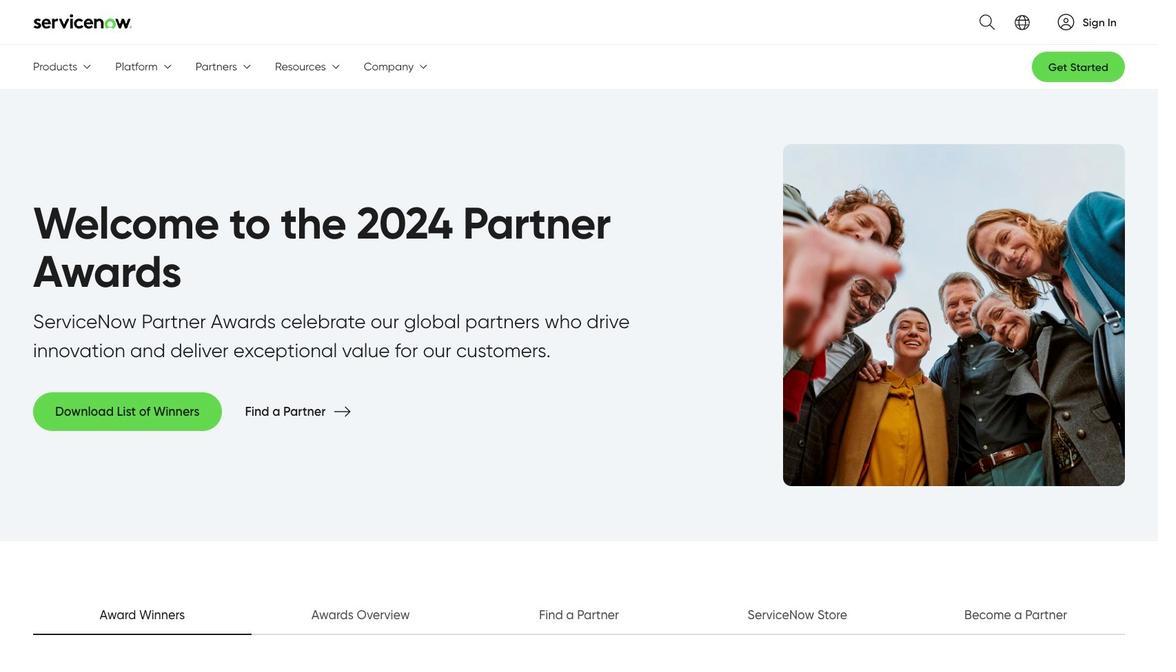 Task type: vqa. For each thing, say whether or not it's contained in the screenshot.
second Wanted from the right
no



Task type: locate. For each thing, give the bounding box(es) containing it.
search image
[[972, 6, 995, 38]]

arc image
[[1059, 13, 1075, 30]]

servicenow image
[[33, 14, 132, 29]]



